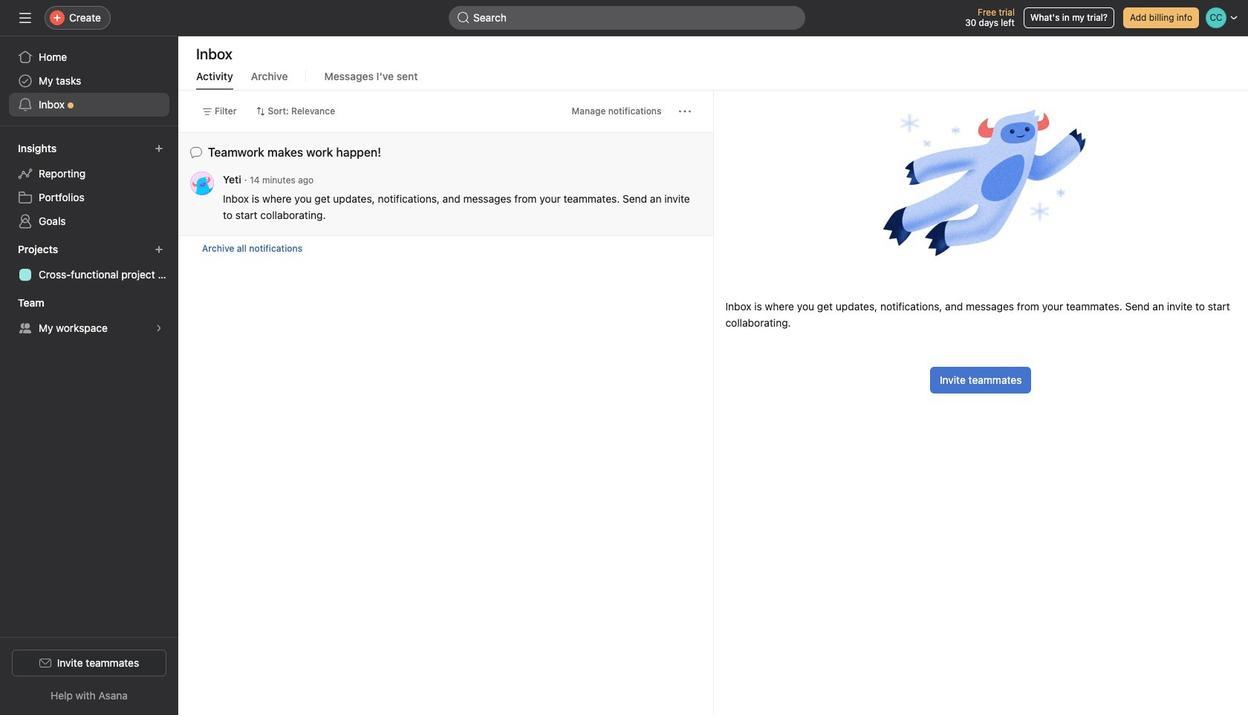 Task type: describe. For each thing, give the bounding box(es) containing it.
isinverse image
[[458, 12, 470, 24]]

see details, my workspace image
[[155, 324, 164, 333]]

new project or portfolio image
[[155, 245, 164, 254]]

global element
[[0, 36, 178, 126]]

insights element
[[0, 135, 178, 236]]



Task type: vqa. For each thing, say whether or not it's contained in the screenshot.
list box
yes



Task type: locate. For each thing, give the bounding box(es) containing it.
new insights image
[[155, 144, 164, 153]]

more actions image
[[679, 106, 691, 117]]

sort: relevance image
[[256, 107, 265, 116]]

teams element
[[0, 290, 178, 343]]

projects element
[[0, 236, 178, 290]]

hide sidebar image
[[19, 12, 31, 24]]

list box
[[449, 6, 806, 30]]



